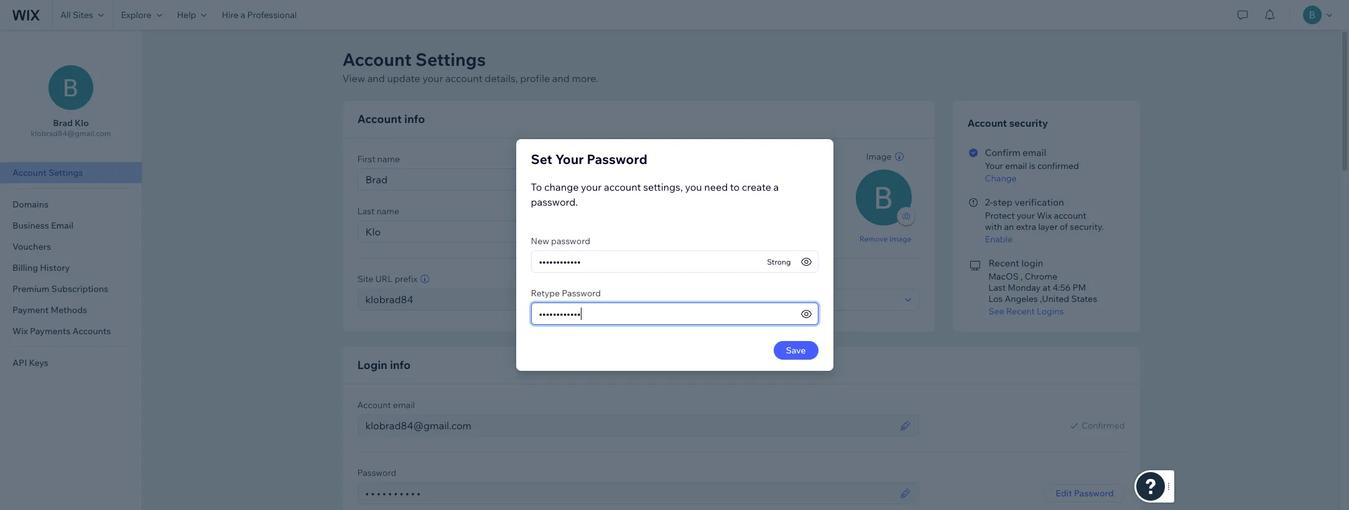 Task type: vqa. For each thing, say whether or not it's contained in the screenshot.
To
yes



Task type: describe. For each thing, give the bounding box(es) containing it.
an
[[1005, 222, 1015, 233]]

step
[[994, 197, 1013, 208]]

retype
[[531, 288, 560, 299]]

hire a professional link
[[214, 0, 304, 30]]

set
[[531, 151, 553, 167]]

professional
[[247, 9, 297, 21]]

info for login info
[[390, 358, 411, 373]]

edit
[[1056, 489, 1073, 500]]

retype password
[[531, 288, 601, 299]]

remove
[[860, 234, 888, 244]]

help button
[[170, 0, 214, 30]]

email
[[51, 220, 73, 232]]

macos
[[989, 271, 1019, 283]]

edit password button
[[1045, 485, 1126, 503]]

your inside to change your account settings, you need to create a password.
[[581, 181, 602, 194]]

of
[[1060, 222, 1069, 233]]

first name
[[358, 154, 400, 165]]

you
[[685, 181, 702, 194]]

login info
[[358, 358, 411, 373]]

strong
[[767, 258, 791, 267]]

your inside account settings view and update your account details, profile and more.
[[423, 72, 443, 85]]

premium
[[12, 284, 49, 295]]

los
[[989, 294, 1003, 305]]

enable button
[[985, 234, 1124, 245]]

your inside 2-step verification protect your wix account with an extra layer of security. enable
[[1017, 210, 1036, 222]]

save
[[786, 345, 806, 357]]

account for account info
[[358, 112, 402, 126]]

confirm email your email is confirmed change
[[985, 147, 1080, 184]]

Enter your last name. text field
[[362, 222, 822, 243]]

states
[[1072, 294, 1098, 305]]

Retype your password here password field
[[536, 304, 799, 325]]

url
[[376, 274, 393, 285]]

info for account info
[[405, 112, 425, 126]]

2-
[[985, 197, 994, 208]]

to
[[531, 181, 542, 194]]

confirm
[[985, 147, 1021, 159]]

create
[[742, 181, 772, 194]]

Choose an account name text field
[[362, 289, 602, 311]]

help
[[177, 9, 196, 21]]

hire
[[222, 9, 239, 21]]

payment methods
[[12, 305, 87, 316]]

settings for account settings
[[48, 167, 83, 179]]

1 vertical spatial email
[[1006, 161, 1028, 172]]

enable
[[985, 234, 1013, 245]]

account email
[[358, 400, 415, 411]]

,united
[[1040, 294, 1070, 305]]

name for first name
[[378, 154, 400, 165]]

explore
[[121, 9, 152, 21]]

account for account settings
[[12, 167, 47, 179]]

billing history link
[[0, 258, 142, 279]]

,
[[1021, 271, 1023, 283]]

settings,
[[644, 181, 683, 194]]

sites
[[73, 9, 93, 21]]

accounts
[[72, 326, 111, 337]]

profile
[[520, 72, 550, 85]]

business
[[12, 220, 49, 232]]

subscriptions
[[51, 284, 108, 295]]

remove image button
[[860, 233, 912, 245]]

klobrad84@gmail.com
[[31, 129, 111, 138]]

billing
[[12, 263, 38, 274]]

security
[[1010, 117, 1049, 129]]

api keys link
[[0, 353, 142, 374]]

0 vertical spatial recent
[[989, 258, 1020, 269]]

last inside recent login macos , chrome last monday at 4:56 pm los angeles ,united states see recent logins
[[989, 283, 1006, 294]]

account for account security
[[968, 117, 1008, 129]]

verification
[[1015, 197, 1065, 208]]

Type your password here password field
[[536, 251, 767, 273]]

sidebar element
[[0, 30, 143, 511]]

brad
[[53, 118, 73, 129]]

payments
[[30, 326, 71, 337]]

image inside button
[[890, 234, 912, 244]]

email for confirm
[[1023, 147, 1047, 159]]

with
[[985, 222, 1003, 233]]

0 vertical spatial image
[[867, 151, 892, 162]]

first
[[358, 154, 376, 165]]

0 horizontal spatial your
[[556, 151, 584, 167]]

more.
[[572, 72, 599, 85]]

1 and from the left
[[368, 72, 385, 85]]

account security
[[968, 117, 1049, 129]]

name for last name
[[377, 206, 400, 217]]

payment
[[12, 305, 49, 316]]

save button
[[774, 342, 819, 360]]



Task type: locate. For each thing, give the bounding box(es) containing it.
1 horizontal spatial your
[[985, 161, 1004, 172]]

0 horizontal spatial and
[[368, 72, 385, 85]]

settings inside account settings view and update your account details, profile and more.
[[416, 49, 486, 70]]

your
[[423, 72, 443, 85], [581, 181, 602, 194], [1017, 210, 1036, 222]]

0 vertical spatial email
[[1023, 147, 1047, 159]]

layer
[[1039, 222, 1058, 233]]

2 vertical spatial your
[[1017, 210, 1036, 222]]

account down login
[[358, 400, 391, 411]]

security.
[[1070, 222, 1104, 233]]

1 horizontal spatial settings
[[416, 49, 486, 70]]

your right "update"
[[423, 72, 443, 85]]

1 vertical spatial wix
[[12, 326, 28, 337]]

account settings
[[12, 167, 83, 179]]

1 vertical spatial info
[[390, 358, 411, 373]]

0 vertical spatial name
[[378, 154, 400, 165]]

wix down verification
[[1037, 210, 1053, 222]]

a right create on the right of page
[[774, 181, 779, 194]]

vouchers link
[[0, 236, 142, 258]]

api
[[12, 358, 27, 369]]

edit password
[[1056, 489, 1114, 500]]

account down type your password here password field
[[644, 274, 677, 285]]

email up 'is'
[[1023, 147, 1047, 159]]

account for account email
[[358, 400, 391, 411]]

is
[[1030, 161, 1036, 172]]

your up the change
[[985, 161, 1004, 172]]

1 vertical spatial last
[[989, 283, 1006, 294]]

login
[[1022, 258, 1044, 269]]

0 vertical spatial your
[[423, 72, 443, 85]]

and left more.
[[552, 72, 570, 85]]

0 vertical spatial wix
[[1037, 210, 1053, 222]]

0 vertical spatial a
[[241, 9, 245, 21]]

0 horizontal spatial account
[[446, 72, 483, 85]]

password
[[551, 236, 591, 247]]

change button
[[985, 173, 1124, 184]]

update
[[387, 72, 420, 85]]

2-step verification protect your wix account with an extra layer of security. enable
[[985, 197, 1104, 245]]

recent up "macos"
[[989, 258, 1020, 269]]

remove image
[[860, 234, 912, 244]]

set your password
[[531, 151, 648, 167]]

account for 2-
[[1055, 210, 1087, 222]]

site
[[358, 274, 374, 285]]

4:56
[[1053, 283, 1071, 294]]

new
[[531, 236, 550, 247]]

0 horizontal spatial a
[[241, 9, 245, 21]]

monday
[[1008, 283, 1041, 294]]

details,
[[485, 72, 518, 85]]

info down "update"
[[405, 112, 425, 126]]

0 horizontal spatial last
[[358, 206, 375, 217]]

logins
[[1037, 306, 1065, 317]]

0 vertical spatial info
[[405, 112, 425, 126]]

change
[[545, 181, 579, 194]]

settings up domains link
[[48, 167, 83, 179]]

name right first
[[378, 154, 400, 165]]

account inside 2-step verification protect your wix account with an extra layer of security. enable
[[1055, 210, 1087, 222]]

0 horizontal spatial wix
[[12, 326, 28, 337]]

1 vertical spatial a
[[774, 181, 779, 194]]

account
[[446, 72, 483, 85], [604, 181, 641, 194], [1055, 210, 1087, 222]]

wix down payment
[[12, 326, 28, 337]]

premium subscriptions link
[[0, 279, 142, 300]]

need
[[705, 181, 728, 194]]

email for account
[[393, 400, 415, 411]]

1 vertical spatial account
[[604, 181, 641, 194]]

1 horizontal spatial wix
[[1037, 210, 1053, 222]]

0 vertical spatial last
[[358, 206, 375, 217]]

1 horizontal spatial and
[[552, 72, 570, 85]]

history
[[40, 263, 70, 274]]

account for account settings view and update your account details, profile and more.
[[343, 49, 412, 70]]

last
[[358, 206, 375, 217], [989, 283, 1006, 294]]

account up 'enable' button
[[1055, 210, 1087, 222]]

1 horizontal spatial account
[[604, 181, 641, 194]]

2 horizontal spatial your
[[1017, 210, 1036, 222]]

methods
[[51, 305, 87, 316]]

a right the hire
[[241, 9, 245, 21]]

1 horizontal spatial last
[[989, 283, 1006, 294]]

your inside confirm email your email is confirmed change
[[985, 161, 1004, 172]]

1 vertical spatial recent
[[1007, 306, 1035, 317]]

business email link
[[0, 215, 142, 236]]

account for account language
[[644, 274, 677, 285]]

account up first name
[[358, 112, 402, 126]]

account up domains
[[12, 167, 47, 179]]

account inside account settings view and update your account details, profile and more.
[[343, 49, 412, 70]]

settings inside "link"
[[48, 167, 83, 179]]

wix payments accounts link
[[0, 321, 142, 342]]

1 horizontal spatial your
[[581, 181, 602, 194]]

account for account
[[446, 72, 483, 85]]

account info
[[358, 112, 425, 126]]

0 horizontal spatial your
[[423, 72, 443, 85]]

account up confirm
[[968, 117, 1008, 129]]

1 vertical spatial settings
[[48, 167, 83, 179]]

last up 'see'
[[989, 283, 1006, 294]]

Email address text field
[[362, 416, 897, 437]]

last down first
[[358, 206, 375, 217]]

klo
[[75, 118, 89, 129]]

settings for account settings view and update your account details, profile and more.
[[416, 49, 486, 70]]

wix payments accounts
[[12, 326, 111, 337]]

name down first name
[[377, 206, 400, 217]]

1 horizontal spatial a
[[774, 181, 779, 194]]

recent
[[989, 258, 1020, 269], [1007, 306, 1035, 317]]

settings up "update"
[[416, 49, 486, 70]]

recent down angeles in the right bottom of the page
[[1007, 306, 1035, 317]]

chrome
[[1025, 271, 1058, 283]]

and right view
[[368, 72, 385, 85]]

2 vertical spatial email
[[393, 400, 415, 411]]

Enter your first name. text field
[[362, 169, 822, 190]]

change
[[985, 173, 1017, 184]]

2 horizontal spatial account
[[1055, 210, 1087, 222]]

all sites
[[60, 9, 93, 21]]

password.
[[531, 196, 578, 208]]

account inside account settings view and update your account details, profile and more.
[[446, 72, 483, 85]]

payment methods link
[[0, 300, 142, 321]]

None text field
[[362, 484, 897, 505]]

1 vertical spatial name
[[377, 206, 400, 217]]

account left details,
[[446, 72, 483, 85]]

brad klo klobrad84@gmail.com
[[31, 118, 111, 138]]

wix inside 2-step verification protect your wix account with an extra layer of security. enable
[[1037, 210, 1053, 222]]

confirmed
[[1038, 161, 1080, 172]]

prefix
[[395, 274, 418, 285]]

keys
[[29, 358, 48, 369]]

domains
[[12, 199, 49, 210]]

info right login
[[390, 358, 411, 373]]

language
[[679, 274, 717, 285]]

site url prefix
[[358, 274, 418, 285]]

None field
[[648, 289, 901, 311]]

view
[[343, 72, 365, 85]]

new password
[[531, 236, 591, 247]]

settings
[[416, 49, 486, 70], [48, 167, 83, 179]]

vouchers
[[12, 241, 51, 253]]

name
[[378, 154, 400, 165], [377, 206, 400, 217]]

login
[[358, 358, 388, 373]]

account up view
[[343, 49, 412, 70]]

api keys
[[12, 358, 48, 369]]

1 vertical spatial your
[[581, 181, 602, 194]]

2 and from the left
[[552, 72, 570, 85]]

0 vertical spatial settings
[[416, 49, 486, 70]]

business email
[[12, 220, 73, 232]]

wix
[[1037, 210, 1053, 222], [12, 326, 28, 337]]

password
[[587, 151, 648, 167], [562, 288, 601, 299], [358, 468, 397, 479], [1075, 489, 1114, 500]]

your down set your password
[[581, 181, 602, 194]]

hire a professional
[[222, 9, 297, 21]]

domains link
[[0, 194, 142, 215]]

2 vertical spatial account
[[1055, 210, 1087, 222]]

0 vertical spatial account
[[446, 72, 483, 85]]

wix inside sidebar element
[[12, 326, 28, 337]]

a inside to change your account settings, you need to create a password.
[[774, 181, 779, 194]]

email down login info
[[393, 400, 415, 411]]

extra
[[1017, 222, 1037, 233]]

account left settings,
[[604, 181, 641, 194]]

account inside to change your account settings, you need to create a password.
[[604, 181, 641, 194]]

your right set
[[556, 151, 584, 167]]

see
[[989, 306, 1005, 317]]

your down verification
[[1017, 210, 1036, 222]]

your
[[556, 151, 584, 167], [985, 161, 1004, 172]]

premium subscriptions
[[12, 284, 108, 295]]

pm
[[1073, 283, 1087, 294]]

recent login macos , chrome last monday at 4:56 pm los angeles ,united states see recent logins
[[989, 258, 1098, 317]]

account settings link
[[0, 162, 142, 184]]

0 horizontal spatial settings
[[48, 167, 83, 179]]

at
[[1043, 283, 1051, 294]]

account inside "link"
[[12, 167, 47, 179]]

1 vertical spatial image
[[890, 234, 912, 244]]

password inside button
[[1075, 489, 1114, 500]]

email left 'is'
[[1006, 161, 1028, 172]]



